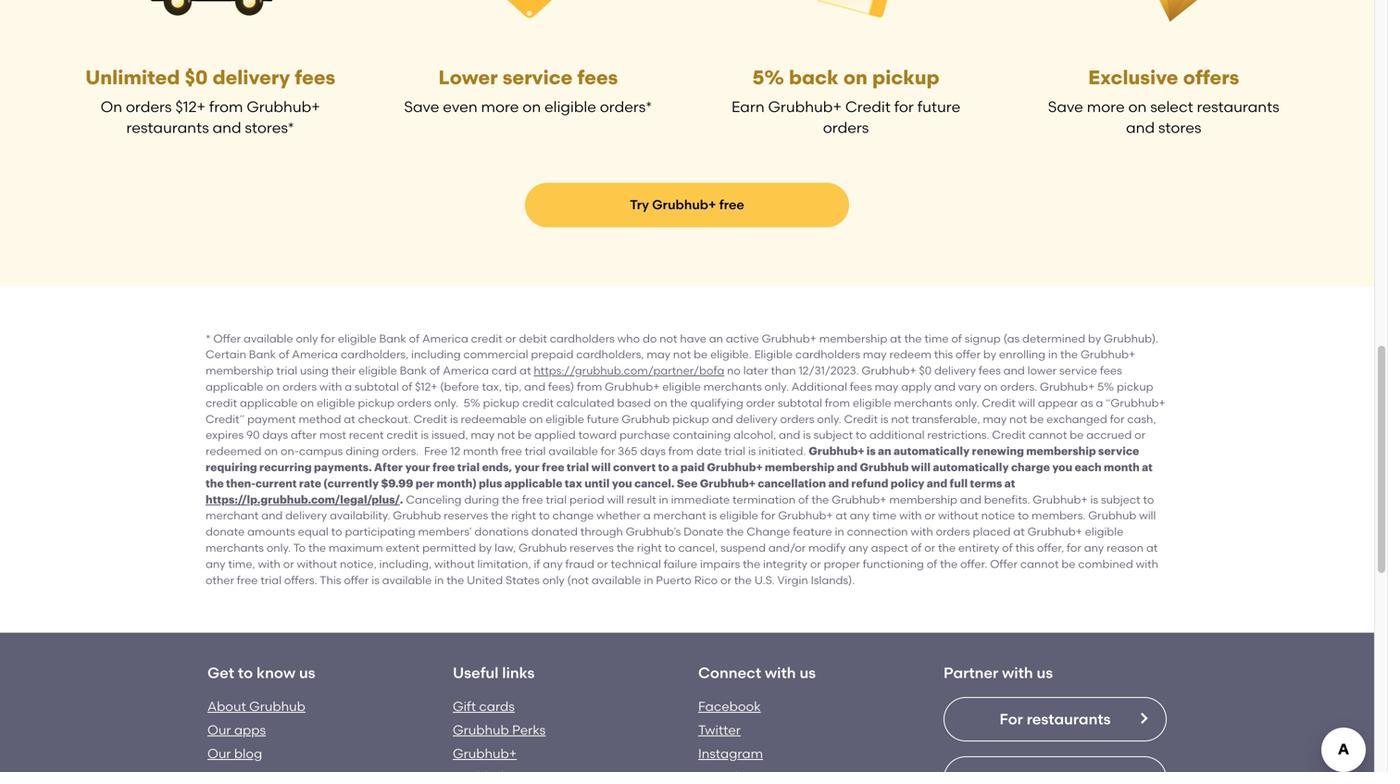 Task type: locate. For each thing, give the bounding box(es) containing it.
2 vertical spatial restaurants
[[1027, 710, 1111, 728]]

1 horizontal spatial offer
[[956, 348, 981, 361]]

gift
[[453, 699, 476, 715]]

more down exclusive
[[1087, 98, 1125, 116]]

at down notice at the right bottom of the page
[[1013, 525, 1025, 539]]

the up suspend
[[726, 525, 744, 539]]

with down their
[[319, 380, 342, 394]]

available down applied
[[548, 445, 598, 458]]

if
[[534, 557, 540, 571]]

order
[[746, 396, 775, 410]]

grubhub inside no later than 12/31/2023. grubhub+ $0 delivery fees and lower service fees applicable on orders with a subtotal of $12+ (before tax, tip, and fees) from grubhub+ eligible merchants only. additional fees may apply and vary on orders. grubhub+ 5% pickup credit applicable on eligible pickup orders only.  5% pickup credit calculated based on the qualifying order subtotal from eligible merchants only. credit will appear as a "grubhub+ credit" payment method at checkout. credit is redeemable on eligible future grubhub pickup and delivery orders only. credit is not transferable, may not be exchanged for cash, expires 90 days after most recent credit is issued, may not be applied toward purchase containing alcohol, and is subject to additional restrictions. credit cannot be accrued or redeemed on on-campus dining orders.  free 12 month free trial available for 365 days from date trial is initiated.
[[622, 412, 670, 426]]

notice
[[981, 509, 1015, 522]]

us right connect
[[800, 664, 816, 682]]

0 vertical spatial applicable
[[206, 380, 263, 394]]

time inside canceling during the free trial period will result in immediate termination of the grubhub+ membership and benefits. grubhub+ is subject to merchant and delivery availability. grubhub reserves the right to change whether a merchant is eligible for grubhub+ at any time with or without notice to members. grubhub will donate amounts equal to participating members' donations donated through grubhub's donate the change feature in connection with orders placed at grubhub+ eligible merchants only. to the maximum extent permitted by law, grubhub reserves the right to cancel, suspend and/or modify any aspect of or the entirety of this offer, for any reason at any time, with or without notice, including, without limitation, if any fraud or technical failure impairs the integrity or proper functioning of the offer. offer cannot be combined with other free trial offers. this offer is available in the united states only (not available in puerto rico or the u.s. virgin islands).
[[872, 509, 897, 522]]

period
[[569, 493, 604, 506]]

you left each
[[1052, 462, 1073, 473]]

of inside no later than 12/31/2023. grubhub+ $0 delivery fees and lower service fees applicable on orders with a subtotal of $12+ (before tax, tip, and fees) from grubhub+ eligible merchants only. additional fees may apply and vary on orders. grubhub+ 5% pickup credit applicable on eligible pickup orders only.  5% pickup credit calculated based on the qualifying order subtotal from eligible merchants only. credit will appear as a "grubhub+ credit" payment method at checkout. credit is redeemable on eligible future grubhub pickup and delivery orders only. credit is not transferable, may not be exchanged for cash, expires 90 days after most recent credit is issued, may not be applied toward purchase containing alcohol, and is subject to additional restrictions. credit cannot be accrued or redeemed on on-campus dining orders.  free 12 month free trial available for 365 days from date trial is initiated.
[[402, 380, 412, 394]]

qualifying
[[690, 396, 743, 410]]

not up renewing
[[1009, 412, 1027, 426]]

0 horizontal spatial service
[[503, 66, 573, 90]]

gold diamonds image
[[1036, 0, 1292, 50]]

us for partner with us
[[1037, 664, 1053, 682]]

grubhub+ right try
[[652, 197, 716, 213]]

0 horizontal spatial reserves
[[444, 509, 488, 522]]

subject down additional on the right of page
[[814, 428, 853, 442]]

12
[[450, 445, 460, 458]]

eligible.
[[710, 348, 752, 361]]

payments.
[[314, 462, 372, 473]]

1 horizontal spatial offer
[[990, 557, 1018, 571]]

$12+ left (before
[[415, 380, 437, 394]]

on right even
[[523, 98, 541, 116]]

1 horizontal spatial subject
[[1101, 493, 1140, 506]]

1 vertical spatial reserves
[[570, 541, 614, 555]]

grubhub+ inside gift cards grubhub perks grubhub+
[[453, 746, 517, 761]]

https://lp.grubhub.com/legal/plus/
[[206, 494, 400, 505]]

to right get
[[238, 664, 253, 682]]

an down additional
[[878, 446, 891, 457]]

the down requiring
[[206, 478, 224, 489]]

on up payment
[[266, 380, 280, 394]]

month
[[463, 445, 498, 458], [1104, 462, 1140, 473]]

0 vertical spatial only
[[296, 332, 318, 345]]

credit
[[845, 98, 891, 116], [982, 396, 1016, 410], [414, 412, 447, 426], [844, 412, 878, 426], [992, 428, 1026, 442]]

1 horizontal spatial restaurants
[[1027, 710, 1111, 728]]

facebook link
[[698, 699, 761, 715]]

0 horizontal spatial restaurants
[[126, 119, 209, 137]]

grubhub down 'gift cards' link
[[453, 722, 509, 738]]

0 horizontal spatial this
[[934, 348, 953, 361]]

with right time,
[[258, 557, 280, 571]]

0 vertical spatial our
[[207, 722, 231, 738]]

5% inside 5% back on pickup earn grubhub+ credit for future orders
[[752, 66, 784, 90]]

requiring
[[206, 462, 257, 473]]

applicable
[[206, 380, 263, 394], [240, 396, 298, 410], [504, 478, 562, 489]]

credit inside * offer available only for eligible bank of america credit or debit cardholders who do not have an active grubhub+ membership at the time of signup (as determined by grubhub). certain bank of america cardholders, including commercial prepaid cardholders, may not be eligible. eligible cardholders may redeem this offer by enrolling in the grubhub+ membership trial using their eligible bank of america card at
[[471, 332, 503, 345]]

in down cancel.
[[659, 493, 668, 506]]

offer inside * offer available only for eligible bank of america credit or debit cardholders who do not have an active grubhub+ membership at the time of signup (as determined by grubhub). certain bank of america cardholders, including commercial prepaid cardholders, may not be eligible. eligible cardholders may redeem this offer by enrolling in the grubhub+ membership trial using their eligible bank of america card at
[[213, 332, 241, 345]]

cardholders, up their
[[341, 348, 409, 361]]

subject inside no later than 12/31/2023. grubhub+ $0 delivery fees and lower service fees applicable on orders with a subtotal of $12+ (before tax, tip, and fees) from grubhub+ eligible merchants only. additional fees may apply and vary on orders. grubhub+ 5% pickup credit applicable on eligible pickup orders only.  5% pickup credit calculated based on the qualifying order subtotal from eligible merchants only. credit will appear as a "grubhub+ credit" payment method at checkout. credit is redeemable on eligible future grubhub pickup and delivery orders only. credit is not transferable, may not be exchanged for cash, expires 90 days after most recent credit is issued, may not be applied toward purchase containing alcohol, and is subject to additional restrictions. credit cannot be accrued or redeemed on on-campus dining orders.  free 12 month free trial available for 365 days from date trial is initiated.
[[814, 428, 853, 442]]

1 vertical spatial cardholders
[[795, 348, 860, 361]]

time
[[925, 332, 949, 345], [872, 509, 897, 522]]

initiated.
[[759, 445, 806, 458]]

grubhub+ up feature
[[778, 509, 833, 522]]

any up proper
[[848, 541, 868, 555]]

0 vertical spatial time
[[925, 332, 949, 345]]

on down exclusive
[[1128, 98, 1147, 116]]

0 horizontal spatial merchants
[[206, 541, 264, 555]]

then-
[[226, 478, 255, 489]]

1 vertical spatial month
[[1104, 462, 1140, 473]]

law,
[[495, 541, 516, 555]]

cardholders up 12/31/2023.
[[795, 348, 860, 361]]

without down permitted on the left bottom of page
[[434, 557, 475, 571]]

0 vertical spatial offer
[[956, 348, 981, 361]]

lower service fees save even more on eligible orders*
[[404, 66, 652, 116]]

service inside the lower service fees save even more on eligible orders*
[[503, 66, 573, 90]]

$12+ down unlimited
[[175, 98, 206, 116]]

orders up entirety
[[936, 525, 970, 539]]

1 vertical spatial offer
[[990, 557, 1018, 571]]

0 horizontal spatial an
[[709, 332, 723, 345]]

of down cancellation
[[798, 493, 809, 506]]

not down "have"
[[673, 348, 691, 361]]

a
[[345, 380, 352, 394], [1096, 396, 1103, 410], [672, 462, 678, 473], [643, 509, 651, 522]]

(not
[[567, 573, 589, 587]]

redeemable
[[461, 412, 527, 426]]

1 vertical spatial merchants
[[894, 396, 952, 410]]

members'
[[418, 525, 472, 539]]

trial up month)
[[457, 462, 480, 473]]

expires
[[206, 428, 244, 442]]

1 horizontal spatial cardholders,
[[576, 348, 644, 361]]

1 horizontal spatial us
[[800, 664, 816, 682]]

membership up 12/31/2023.
[[819, 332, 887, 345]]

right down grubhub's
[[637, 541, 662, 555]]

restaurants
[[1197, 98, 1280, 116], [126, 119, 209, 137], [1027, 710, 1111, 728]]

to right equal
[[331, 525, 342, 539]]

2 your from the left
[[514, 462, 540, 473]]

credit down "checkout."
[[387, 428, 418, 442]]

only left (not
[[542, 573, 565, 587]]

"grubhub+
[[1106, 396, 1166, 410]]

reserves
[[444, 509, 488, 522], [570, 541, 614, 555]]

the down cancellation
[[811, 493, 829, 506]]

without
[[938, 509, 979, 522], [297, 557, 337, 571], [434, 557, 475, 571]]

1 vertical spatial right
[[637, 541, 662, 555]]

1 horizontal spatial reserves
[[570, 541, 614, 555]]

2 save from the left
[[1048, 98, 1083, 116]]

1 vertical spatial subject
[[1101, 493, 1140, 506]]

1 horizontal spatial by
[[983, 348, 996, 361]]

0 horizontal spatial cardholders,
[[341, 348, 409, 361]]

more right even
[[481, 98, 519, 116]]

0 horizontal spatial $12+
[[175, 98, 206, 116]]

without down full
[[938, 509, 979, 522]]

eligible up their
[[338, 332, 376, 345]]

availability.
[[330, 509, 390, 522]]

orders inside 'unlimited $0 delivery fees on orders $12+ from grubhub+ restaurants and stores*'
[[126, 98, 172, 116]]

0 horizontal spatial merchant
[[206, 509, 259, 522]]

offer up certain
[[213, 332, 241, 345]]

and down select
[[1126, 119, 1155, 137]]

2 horizontal spatial 5%
[[1097, 380, 1114, 394]]

eligible up method on the bottom left
[[317, 396, 355, 410]]

2 our from the top
[[207, 746, 231, 761]]

on right back
[[843, 66, 868, 90]]

grubhub down .
[[393, 509, 441, 522]]

cancel,
[[678, 541, 718, 555]]

delivery inside 'unlimited $0 delivery fees on orders $12+ from grubhub+ restaurants and stores*'
[[212, 66, 290, 90]]

month inside grubhub+ is an automatically renewing membership service requiring recurring payments. after your free trial ends, your free trial will convert to a paid grubhub+ membership and grubhub will automatically charge you each month at the then-current rate (currently $9.99 per month) plus applicable tax until you cancel. see grubhub+ cancellation and refund policy and full terms at https://lp.grubhub.com/legal/plus/ .
[[1104, 462, 1140, 473]]

1 horizontal spatial without
[[434, 557, 475, 571]]

0 horizontal spatial right
[[511, 509, 536, 522]]

not up additional
[[891, 412, 909, 426]]

2 horizontal spatial service
[[1098, 446, 1139, 457]]

this inside canceling during the free trial period will result in immediate termination of the grubhub+ membership and benefits. grubhub+ is subject to merchant and delivery availability. grubhub reserves the right to change whether a merchant is eligible for grubhub+ at any time with or without notice to members. grubhub will donate amounts equal to participating members' donations donated through grubhub's donate the change feature in connection with orders placed at grubhub+ eligible merchants only. to the maximum extent permitted by law, grubhub reserves the right to cancel, suspend and/or modify any aspect of or the entirety of this offer, for any reason at any time, with or without notice, including, without limitation, if any fraud or technical failure impairs the integrity or proper functioning of the offer. offer cannot be combined with other free trial offers. this offer is available in the united states only (not available in puerto rico or the u.s. virgin islands).
[[1015, 541, 1034, 555]]

be inside canceling during the free trial period will result in immediate termination of the grubhub+ membership and benefits. grubhub+ is subject to merchant and delivery availability. grubhub reserves the right to change whether a merchant is eligible for grubhub+ at any time with or without notice to members. grubhub will donate amounts equal to participating members' donations donated through grubhub's donate the change feature in connection with orders placed at grubhub+ eligible merchants only. to the maximum extent permitted by law, grubhub reserves the right to cancel, suspend and/or modify any aspect of or the entirety of this offer, for any reason at any time, with or without notice, including, without limitation, if any fraud or technical failure impairs the integrity or proper functioning of the offer. offer cannot be combined with other free trial offers. this offer is available in the united states only (not available in puerto rico or the u.s. virgin islands).
[[1062, 557, 1076, 571]]

canceling during the free trial period will result in immediate termination of the grubhub+ membership and benefits. grubhub+ is subject to merchant and delivery availability. grubhub reserves the right to change whether a merchant is eligible for grubhub+ at any time with or without notice to members. grubhub will donate amounts equal to participating members' donations donated through grubhub's donate the change feature in connection with orders placed at grubhub+ eligible merchants only. to the maximum extent permitted by law, grubhub reserves the right to cancel, suspend and/or modify any aspect of or the entirety of this offer, for any reason at any time, with or without notice, including, without limitation, if any fraud or technical failure impairs the integrity or proper functioning of the offer. offer cannot be combined with other free trial offers. this offer is available in the united states only (not available in puerto rico or the u.s. virgin islands).
[[206, 493, 1158, 587]]

$12+ inside no later than 12/31/2023. grubhub+ $0 delivery fees and lower service fees applicable on orders with a subtotal of $12+ (before tax, tip, and fees) from grubhub+ eligible merchants only. additional fees may apply and vary on orders. grubhub+ 5% pickup credit applicable on eligible pickup orders only.  5% pickup credit calculated based on the qualifying order subtotal from eligible merchants only. credit will appear as a "grubhub+ credit" payment method at checkout. credit is redeemable on eligible future grubhub pickup and delivery orders only. credit is not transferable, may not be exchanged for cash, expires 90 days after most recent credit is issued, may not be applied toward purchase containing alcohol, and is subject to additional restrictions. credit cannot be accrued or redeemed on on-campus dining orders.  free 12 month free trial available for 365 days from date trial is initiated.
[[415, 380, 437, 394]]

orders. up 'after' in the left bottom of the page
[[382, 445, 419, 458]]

grubhub+ up the refund
[[809, 446, 864, 457]]

from inside 'unlimited $0 delivery fees on orders $12+ from grubhub+ restaurants and stores*'
[[209, 98, 243, 116]]

stores*
[[245, 119, 294, 137]]

about
[[207, 699, 246, 715]]

by down signup
[[983, 348, 996, 361]]

only. inside canceling during the free trial period will result in immediate termination of the grubhub+ membership and benefits. grubhub+ is subject to merchant and delivery availability. grubhub reserves the right to change whether a merchant is eligible for grubhub+ at any time with or without notice to members. grubhub will donate amounts equal to participating members' donations donated through grubhub's donate the change feature in connection with orders placed at grubhub+ eligible merchants only. to the maximum extent permitted by law, grubhub reserves the right to cancel, suspend and/or modify any aspect of or the entirety of this offer, for any reason at any time, with or without notice, including, without limitation, if any fraud or technical failure impairs the integrity or proper functioning of the offer. offer cannot be combined with other free trial offers. this offer is available in the united states only (not available in puerto rico or the u.s. virgin islands).
[[267, 541, 291, 555]]

restrictions.
[[927, 428, 989, 442]]

prepaid
[[531, 348, 574, 361]]

of right aspect
[[911, 541, 922, 555]]

eligible left orders*
[[545, 98, 596, 116]]

or right fraud
[[597, 557, 608, 571]]

only. down amounts
[[267, 541, 291, 555]]

reserves down the 'during'
[[444, 509, 488, 522]]

or inside no later than 12/31/2023. grubhub+ $0 delivery fees and lower service fees applicable on orders with a subtotal of $12+ (before tax, tip, and fees) from grubhub+ eligible merchants only. additional fees may apply and vary on orders. grubhub+ 5% pickup credit applicable on eligible pickup orders only.  5% pickup credit calculated based on the qualifying order subtotal from eligible merchants only. credit will appear as a "grubhub+ credit" payment method at checkout. credit is redeemable on eligible future grubhub pickup and delivery orders only. credit is not transferable, may not be exchanged for cash, expires 90 days after most recent credit is issued, may not be applied toward purchase containing alcohol, and is subject to additional restrictions. credit cannot be accrued or redeemed on on-campus dining orders.  free 12 month free trial available for 365 days from date trial is initiated.
[[1135, 428, 1146, 442]]

you down 'convert' on the bottom left
[[612, 478, 632, 489]]

1 vertical spatial america
[[292, 348, 338, 361]]

to up cancel.
[[658, 462, 670, 473]]

termination
[[733, 493, 796, 506]]

1 vertical spatial 5%
[[1097, 380, 1114, 394]]

1 horizontal spatial future
[[917, 98, 961, 116]]

2 vertical spatial merchants
[[206, 541, 264, 555]]

$0 inside no later than 12/31/2023. grubhub+ $0 delivery fees and lower service fees applicable on orders with a subtotal of $12+ (before tax, tip, and fees) from grubhub+ eligible merchants only. additional fees may apply and vary on orders. grubhub+ 5% pickup credit applicable on eligible pickup orders only.  5% pickup credit calculated based on the qualifying order subtotal from eligible merchants only. credit will appear as a "grubhub+ credit" payment method at checkout. credit is redeemable on eligible future grubhub pickup and delivery orders only. credit is not transferable, may not be exchanged for cash, expires 90 days after most recent credit is issued, may not be applied toward purchase containing alcohol, and is subject to additional restrictions. credit cannot be accrued or redeemed on on-campus dining orders.  free 12 month free trial available for 365 days from date trial is initiated.
[[919, 364, 932, 377]]

0 vertical spatial 5%
[[752, 66, 784, 90]]

try grubhub+ free button
[[525, 183, 849, 227]]

service inside grubhub+ is an automatically renewing membership service requiring recurring payments. after your free trial ends, your free trial will convert to a paid grubhub+ membership and grubhub will automatically charge you each month at the then-current rate (currently $9.99 per month) plus applicable tax until you cancel. see grubhub+ cancellation and refund policy and full terms at https://lp.grubhub.com/legal/plus/ .
[[1098, 446, 1139, 457]]

the inside grubhub+ is an automatically renewing membership service requiring recurring payments. after your free trial ends, your free trial will convert to a paid grubhub+ membership and grubhub will automatically charge you each month at the then-current rate (currently $9.99 per month) plus applicable tax until you cancel. see grubhub+ cancellation and refund policy and full terms at https://lp.grubhub.com/legal/plus/ .
[[206, 478, 224, 489]]

grubhub+ is an automatically renewing membership service requiring recurring payments. after your free trial ends, your free trial will convert to a paid grubhub+ membership and grubhub will automatically charge you each month at the then-current rate (currently $9.99 per month) plus applicable tax until you cancel. see grubhub+ cancellation and refund policy and full terms at https://lp.grubhub.com/legal/plus/ .
[[206, 446, 1153, 505]]

time,
[[228, 557, 255, 571]]

2 horizontal spatial restaurants
[[1197, 98, 1280, 116]]

1 horizontal spatial 5%
[[752, 66, 784, 90]]

your
[[405, 462, 430, 473], [514, 462, 540, 473]]

2 vertical spatial 5%
[[464, 396, 480, 410]]

1 horizontal spatial an
[[878, 446, 891, 457]]

offer inside canceling during the free trial period will result in immediate termination of the grubhub+ membership and benefits. grubhub+ is subject to merchant and delivery availability. grubhub reserves the right to change whether a merchant is eligible for grubhub+ at any time with or without notice to members. grubhub will donate amounts equal to participating members' donations donated through grubhub's donate the change feature in connection with orders placed at grubhub+ eligible merchants only. to the maximum extent permitted by law, grubhub reserves the right to cancel, suspend and/or modify any aspect of or the entirety of this offer, for any reason at any time, with or without notice, including, without limitation, if any fraud or technical failure impairs the integrity or proper functioning of the offer. offer cannot be combined with other free trial offers. this offer is available in the united states only (not available in puerto rico or the u.s. virgin islands).
[[344, 573, 369, 587]]

change
[[747, 525, 790, 539]]

0 horizontal spatial offer
[[213, 332, 241, 345]]

offer inside * offer available only for eligible bank of america credit or debit cardholders who do not have an active grubhub+ membership at the time of signup (as determined by grubhub). certain bank of america cardholders, including commercial prepaid cardholders, may not be eligible. eligible cardholders may redeem this offer by enrolling in the grubhub+ membership trial using their eligible bank of america card at
[[956, 348, 981, 361]]

grubhub+ inside 'unlimited $0 delivery fees on orders $12+ from grubhub+ restaurants and stores*'
[[247, 98, 320, 116]]

the left qualifying on the bottom of page
[[670, 396, 688, 410]]

0 horizontal spatial month
[[463, 445, 498, 458]]

orders down using
[[282, 380, 317, 394]]

on up method on the bottom left
[[300, 396, 314, 410]]

2 horizontal spatial merchants
[[894, 396, 952, 410]]

trial left using
[[276, 364, 297, 377]]

orders up "checkout."
[[397, 396, 431, 410]]

this inside * offer available only for eligible bank of america credit or debit cardholders who do not have an active grubhub+ membership at the time of signup (as determined by grubhub). certain bank of america cardholders, including commercial prepaid cardholders, may not be eligible. eligible cardholders may redeem this offer by enrolling in the grubhub+ membership trial using their eligible bank of america card at
[[934, 348, 953, 361]]

0 horizontal spatial only
[[296, 332, 318, 345]]

1 horizontal spatial your
[[514, 462, 540, 473]]

1 more from the left
[[481, 98, 519, 116]]

available inside * offer available only for eligible bank of america credit or debit cardholders who do not have an active grubhub+ membership at the time of signup (as determined by grubhub). certain bank of america cardholders, including commercial prepaid cardholders, may not be eligible. eligible cardholders may redeem this offer by enrolling in the grubhub+ membership trial using their eligible bank of america card at
[[244, 332, 293, 345]]

reason
[[1107, 541, 1144, 555]]

1 horizontal spatial $0
[[919, 364, 932, 377]]

this right redeem
[[934, 348, 953, 361]]

0 horizontal spatial offer
[[344, 573, 369, 587]]

orders
[[126, 98, 172, 116], [823, 119, 869, 137], [282, 380, 317, 394], [397, 396, 431, 410], [780, 412, 814, 426], [936, 525, 970, 539]]

2 us from the left
[[800, 664, 816, 682]]

0 vertical spatial service
[[503, 66, 573, 90]]

0 horizontal spatial $0
[[185, 66, 208, 90]]

grubhub inside about grubhub our apps our                                     blog
[[249, 699, 305, 715]]

more inside exclusive offers save more on select restaurants and stores
[[1087, 98, 1125, 116]]

1 horizontal spatial save
[[1048, 98, 1083, 116]]

change
[[553, 509, 594, 522]]

pickup inside 5% back on pickup earn grubhub+ credit for future orders
[[872, 66, 940, 90]]

the left u.s.
[[734, 573, 752, 587]]

0 vertical spatial subject
[[814, 428, 853, 442]]

right image
[[1136, 711, 1151, 726]]

toward
[[578, 428, 617, 442]]

only inside * offer available only for eligible bank of america credit or debit cardholders who do not have an active grubhub+ membership at the time of signup (as determined by grubhub). certain bank of america cardholders, including commercial prepaid cardholders, may not be eligible. eligible cardholders may redeem this offer by enrolling in the grubhub+ membership trial using their eligible bank of america card at
[[296, 332, 318, 345]]

applicable inside grubhub+ is an automatically renewing membership service requiring recurring payments. after your free trial ends, your free trial will convert to a paid grubhub+ membership and grubhub will automatically charge you each month at the then-current rate (currently $9.99 per month) plus applicable tax until you cancel. see grubhub+ cancellation and refund policy and full terms at https://lp.grubhub.com/legal/plus/ .
[[504, 478, 562, 489]]

at up redeem
[[890, 332, 902, 345]]

0 horizontal spatial future
[[587, 412, 619, 426]]

1 horizontal spatial this
[[1015, 541, 1034, 555]]

0 horizontal spatial cardholders
[[550, 332, 615, 345]]

0 vertical spatial $0
[[185, 66, 208, 90]]

active
[[726, 332, 759, 345]]

orders inside 5% back on pickup earn grubhub+ credit for future orders
[[823, 119, 869, 137]]

1 vertical spatial days
[[640, 445, 666, 458]]

unlimited
[[85, 66, 180, 90]]

applicable up payment
[[240, 396, 298, 410]]

later
[[743, 364, 768, 377]]

.
[[400, 494, 403, 505]]

united
[[467, 573, 503, 587]]

orders up 'initiated.'
[[780, 412, 814, 426]]

2 more from the left
[[1087, 98, 1125, 116]]

0 vertical spatial orders.
[[1000, 380, 1037, 394]]

1 vertical spatial subtotal
[[778, 396, 822, 410]]

to
[[293, 541, 306, 555]]

5% up 'earn'
[[752, 66, 784, 90]]

may down the do
[[647, 348, 670, 361]]

more inside the lower service fees save even more on eligible orders*
[[481, 98, 519, 116]]

be left applied
[[518, 428, 532, 442]]

us right know on the left bottom of page
[[299, 664, 315, 682]]

0 horizontal spatial orders.
[[382, 445, 419, 458]]

1 vertical spatial $0
[[919, 364, 932, 377]]

0 horizontal spatial by
[[479, 541, 492, 555]]

fees
[[295, 66, 335, 90], [577, 66, 618, 90], [979, 364, 1001, 377], [1100, 364, 1122, 377], [850, 380, 872, 394]]

applied
[[534, 428, 576, 442]]

365
[[618, 445, 637, 458]]

1 save from the left
[[404, 98, 439, 116]]

cancel.
[[634, 478, 675, 489]]

puerto
[[656, 573, 692, 587]]

2 vertical spatial applicable
[[504, 478, 562, 489]]

members.
[[1032, 509, 1086, 522]]

you
[[1052, 462, 1073, 473], [612, 478, 632, 489]]

membership inside canceling during the free trial period will result in immediate termination of the grubhub+ membership and benefits. grubhub+ is subject to merchant and delivery availability. grubhub reserves the right to change whether a merchant is eligible for grubhub+ at any time with or without notice to members. grubhub will donate amounts equal to participating members' donations donated through grubhub's donate the change feature in connection with orders placed at grubhub+ eligible merchants only. to the maximum extent permitted by law, grubhub reserves the right to cancel, suspend and/or modify any aspect of or the entirety of this offer, for any reason at any time, with or without notice, including, without limitation, if any fraud or technical failure impairs the integrity or proper functioning of the offer. offer cannot be combined with other free trial offers. this offer is available in the united states only (not available in puerto rico or the u.s. virgin islands).
[[889, 493, 957, 506]]

lower
[[438, 66, 498, 90]]

our
[[207, 722, 231, 738], [207, 746, 231, 761]]

this
[[934, 348, 953, 361], [1015, 541, 1034, 555]]

appear
[[1038, 396, 1078, 410]]

delivery inside canceling during the free trial period will result in immediate termination of the grubhub+ membership and benefits. grubhub+ is subject to merchant and delivery availability. grubhub reserves the right to change whether a merchant is eligible for grubhub+ at any time with or without notice to members. grubhub will donate amounts equal to participating members' donations donated through grubhub's donate the change feature in connection with orders placed at grubhub+ eligible merchants only. to the maximum extent permitted by law, grubhub reserves the right to cancel, suspend and/or modify any aspect of or the entirety of this offer, for any reason at any time, with or without notice, including, without limitation, if any fraud or technical failure impairs the integrity or proper functioning of the offer. offer cannot be combined with other free trial offers. this offer is available in the united states only (not available in puerto rico or the u.s. virgin islands).
[[285, 509, 327, 522]]

2 horizontal spatial by
[[1088, 332, 1101, 345]]

save inside exclusive offers save more on select restaurants and stores
[[1048, 98, 1083, 116]]

be down appear
[[1030, 412, 1044, 426]]

0 horizontal spatial more
[[481, 98, 519, 116]]

available
[[244, 332, 293, 345], [548, 445, 598, 458], [382, 573, 432, 587], [592, 573, 641, 587]]

1 vertical spatial future
[[587, 412, 619, 426]]

1 horizontal spatial merchants
[[704, 380, 762, 394]]

an up eligible. on the top right of page
[[709, 332, 723, 345]]

a inside canceling during the free trial period will result in immediate termination of the grubhub+ membership and benefits. grubhub+ is subject to merchant and delivery availability. grubhub reserves the right to change whether a merchant is eligible for grubhub+ at any time with or without notice to members. grubhub will donate amounts equal to participating members' donations donated through grubhub's donate the change feature in connection with orders placed at grubhub+ eligible merchants only. to the maximum extent permitted by law, grubhub reserves the right to cancel, suspend and/or modify any aspect of or the entirety of this offer, for any reason at any time, with or without notice, including, without limitation, if any fraud or technical failure impairs the integrity or proper functioning of the offer. offer cannot be combined with other free trial offers. this offer is available in the united states only (not available in puerto rico or the u.s. virgin islands).
[[643, 509, 651, 522]]

eligible
[[754, 348, 793, 361]]

merchants inside canceling during the free trial period will result in immediate termination of the grubhub+ membership and benefits. grubhub+ is subject to merchant and delivery availability. grubhub reserves the right to change whether a merchant is eligible for grubhub+ at any time with or without notice to members. grubhub will donate amounts equal to participating members' donations donated through grubhub's donate the change feature in connection with orders placed at grubhub+ eligible merchants only. to the maximum extent permitted by law, grubhub reserves the right to cancel, suspend and/or modify any aspect of or the entirety of this offer, for any reason at any time, with or without notice, including, without limitation, if any fraud or technical failure impairs the integrity or proper functioning of the offer. offer cannot be combined with other free trial offers. this offer is available in the united states only (not available in puerto rico or the u.s. virgin islands).
[[206, 541, 264, 555]]

1 horizontal spatial month
[[1104, 462, 1140, 473]]

save
[[404, 98, 439, 116], [1048, 98, 1083, 116]]

1 horizontal spatial more
[[1087, 98, 1125, 116]]

https://grubhub.com/partner/bofa link
[[534, 364, 724, 377]]

0 vertical spatial month
[[463, 445, 498, 458]]

3 us from the left
[[1037, 664, 1053, 682]]

1 vertical spatial you
[[612, 478, 632, 489]]

at up benefits.
[[1004, 478, 1015, 489]]

restaurants down unlimited
[[126, 119, 209, 137]]

orders inside canceling during the free trial period will result in immediate termination of the grubhub+ membership and benefits. grubhub+ is subject to merchant and delivery availability. grubhub reserves the right to change whether a merchant is eligible for grubhub+ at any time with or without notice to members. grubhub will donate amounts equal to participating members' donations donated through grubhub's donate the change feature in connection with orders placed at grubhub+ eligible merchants only. to the maximum extent permitted by law, grubhub reserves the right to cancel, suspend and/or modify any aspect of or the entirety of this offer, for any reason at any time, with or without notice, including, without limitation, if any fraud or technical failure impairs the integrity or proper functioning of the offer. offer cannot be combined with other free trial offers. this offer is available in the united states only (not available in puerto rico or the u.s. virgin islands).
[[936, 525, 970, 539]]

1 vertical spatial automatically
[[933, 462, 1009, 473]]

grubhub+ down grubhub).
[[1081, 348, 1135, 361]]

subtotal down additional on the right of page
[[778, 396, 822, 410]]

cannot inside no later than 12/31/2023. grubhub+ $0 delivery fees and lower service fees applicable on orders with a subtotal of $12+ (before tax, tip, and fees) from grubhub+ eligible merchants only. additional fees may apply and vary on orders. grubhub+ 5% pickup credit applicable on eligible pickup orders only.  5% pickup credit calculated based on the qualifying order subtotal from eligible merchants only. credit will appear as a "grubhub+ credit" payment method at checkout. credit is redeemable on eligible future grubhub pickup and delivery orders only. credit is not transferable, may not be exchanged for cash, expires 90 days after most recent credit is issued, may not be applied toward purchase containing alcohol, and is subject to additional restrictions. credit cannot be accrued or redeemed on on-campus dining orders.  free 12 month free trial available for 365 days from date trial is initiated.
[[1029, 428, 1067, 442]]

1 vertical spatial restaurants
[[126, 119, 209, 137]]

service up as
[[1059, 364, 1097, 377]]

cardholders, down who
[[576, 348, 644, 361]]

grubhub inside gift cards grubhub perks grubhub+
[[453, 722, 509, 738]]

who
[[617, 332, 640, 345]]

donations
[[474, 525, 529, 539]]

may
[[647, 348, 670, 361], [863, 348, 887, 361], [875, 380, 899, 394], [983, 412, 1007, 426], [471, 428, 495, 442]]

connection
[[847, 525, 908, 539]]

and down full
[[960, 493, 981, 506]]

and down enrolling in the top of the page
[[1004, 364, 1025, 377]]

is inside grubhub+ is an automatically renewing membership service requiring recurring payments. after your free trial ends, your free trial will convert to a paid grubhub+ membership and grubhub will automatically charge you each month at the then-current rate (currently $9.99 per month) plus applicable tax until you cancel. see grubhub+ cancellation and refund policy and full terms at https://lp.grubhub.com/legal/plus/ .
[[867, 446, 876, 457]]

$0 down car image
[[185, 66, 208, 90]]

grubhub up purchase
[[622, 412, 670, 426]]

0 horizontal spatial subtotal
[[355, 380, 399, 394]]

including,
[[379, 557, 432, 571]]

and
[[213, 119, 241, 137], [1126, 119, 1155, 137], [1004, 364, 1025, 377], [524, 380, 546, 394], [934, 380, 956, 394], [712, 412, 733, 426], [779, 428, 800, 442], [837, 462, 858, 473], [828, 478, 849, 489], [927, 478, 947, 489], [960, 493, 981, 506], [261, 509, 283, 522]]

trial up tax
[[567, 462, 589, 473]]

0 vertical spatial cannot
[[1029, 428, 1067, 442]]

applicable down ends,
[[504, 478, 562, 489]]

0 horizontal spatial us
[[299, 664, 315, 682]]

on
[[101, 98, 122, 116]]

to inside grubhub+ is an automatically renewing membership service requiring recurring payments. after your free trial ends, your free trial will convert to a paid grubhub+ membership and grubhub will automatically charge you each month at the then-current rate (currently $9.99 per month) plus applicable tax until you cancel. see grubhub+ cancellation and refund policy and full terms at https://lp.grubhub.com/legal/plus/ .
[[658, 462, 670, 473]]

donate
[[684, 525, 724, 539]]

any
[[850, 509, 870, 522], [848, 541, 868, 555], [1084, 541, 1104, 555], [206, 557, 225, 571], [543, 557, 563, 571]]

2 vertical spatial by
[[479, 541, 492, 555]]

eligible down termination
[[720, 509, 758, 522]]

and inside exclusive offers save more on select restaurants and stores
[[1126, 119, 1155, 137]]

0 horizontal spatial subject
[[814, 428, 853, 442]]

1 horizontal spatial you
[[1052, 462, 1073, 473]]

amounts
[[247, 525, 295, 539]]

facebook twitter instagram
[[698, 699, 763, 761]]

in
[[1048, 348, 1058, 361], [659, 493, 668, 506], [835, 525, 844, 539], [434, 573, 444, 587], [644, 573, 653, 587]]

0 vertical spatial $12+
[[175, 98, 206, 116]]

0 vertical spatial future
[[917, 98, 961, 116]]

cannot
[[1029, 428, 1067, 442], [1020, 557, 1059, 571]]

1 vertical spatial cannot
[[1020, 557, 1059, 571]]

save inside the lower service fees save even more on eligible orders*
[[404, 98, 439, 116]]

0 horizontal spatial days
[[262, 428, 288, 442]]

an inside * offer available only for eligible bank of america credit or debit cardholders who do not have an active grubhub+ membership at the time of signup (as determined by grubhub). certain bank of america cardholders, including commercial prepaid cardholders, may not be eligible. eligible cardholders may redeem this offer by enrolling in the grubhub+ membership trial using their eligible bank of america card at
[[709, 332, 723, 345]]

credit"
[[206, 412, 245, 426]]

our apps link
[[207, 722, 266, 738]]

an
[[709, 332, 723, 345], [878, 446, 891, 457]]

lower
[[1028, 364, 1057, 377]]

paid
[[680, 462, 705, 473]]



Task type: describe. For each thing, give the bounding box(es) containing it.
a inside grubhub+ is an automatically renewing membership service requiring recurring payments. after your free trial ends, your free trial will convert to a paid grubhub+ membership and grubhub will automatically charge you each month at the then-current rate (currently $9.99 per month) plus applicable tax until you cancel. see grubhub+ cancellation and refund policy and full terms at https://lp.grubhub.com/legal/plus/ .
[[672, 462, 678, 473]]

eligible inside the lower service fees save even more on eligible orders*
[[545, 98, 596, 116]]

1 vertical spatial bank
[[249, 348, 276, 361]]

0 vertical spatial cardholders
[[550, 332, 615, 345]]

0 horizontal spatial you
[[612, 478, 632, 489]]

virgin
[[777, 573, 808, 587]]

2 vertical spatial bank
[[400, 364, 427, 377]]

refund
[[851, 478, 888, 489]]

combined
[[1078, 557, 1133, 571]]

and left the refund
[[828, 478, 849, 489]]

trial left offers.
[[261, 573, 282, 587]]

of up including
[[409, 332, 420, 345]]

in up the modify
[[835, 525, 844, 539]]

back
[[789, 66, 839, 90]]

get
[[207, 664, 234, 682]]

at up tip,
[[520, 364, 531, 377]]

grubhub+ down members. at bottom
[[1028, 525, 1082, 539]]

and left vary
[[934, 380, 956, 394]]

ends,
[[482, 462, 512, 473]]

suspend
[[721, 541, 766, 555]]

be down exchanged on the bottom right of page
[[1070, 428, 1084, 442]]

participating
[[345, 525, 415, 539]]

available down technical
[[592, 573, 641, 587]]

enrolling
[[999, 348, 1046, 361]]

even
[[443, 98, 478, 116]]

month inside no later than 12/31/2023. grubhub+ $0 delivery fees and lower service fees applicable on orders with a subtotal of $12+ (before tax, tip, and fees) from grubhub+ eligible merchants only. additional fees may apply and vary on orders. grubhub+ 5% pickup credit applicable on eligible pickup orders only.  5% pickup credit calculated based on the qualifying order subtotal from eligible merchants only. credit will appear as a "grubhub+ credit" payment method at checkout. credit is redeemable on eligible future grubhub pickup and delivery orders only. credit is not transferable, may not be exchanged for cash, expires 90 days after most recent credit is issued, may not be applied toward purchase containing alcohol, and is subject to additional restrictions. credit cannot be accrued or redeemed on on-campus dining orders.  free 12 month free trial available for 365 days from date trial is initiated.
[[463, 445, 498, 458]]

1 merchant from the left
[[206, 509, 259, 522]]

fees inside 'unlimited $0 delivery fees on orders $12+ from grubhub+ restaurants and stores*'
[[295, 66, 335, 90]]

delivery up alcohol,
[[736, 412, 778, 426]]

their
[[331, 364, 356, 377]]

our                                     blog link
[[207, 746, 262, 761]]

grubhub+ down the refund
[[832, 493, 887, 506]]

date
[[696, 445, 722, 458]]

commercial
[[463, 348, 528, 361]]

apps
[[234, 722, 266, 738]]

eligible up additional
[[853, 396, 891, 410]]

free down applied
[[542, 462, 564, 473]]

be inside * offer available only for eligible bank of america credit or debit cardholders who do not have an active grubhub+ membership at the time of signup (as determined by grubhub). certain bank of america cardholders, including commercial prepaid cardholders, may not be eligible. eligible cardholders may redeem this offer by enrolling in the grubhub+ membership trial using their eligible bank of america card at
[[694, 348, 708, 361]]

partner with us
[[944, 664, 1053, 682]]

at up the modify
[[836, 509, 847, 522]]

the inside no later than 12/31/2023. grubhub+ $0 delivery fees and lower service fees applicable on orders with a subtotal of $12+ (before tax, tip, and fees) from grubhub+ eligible merchants only. additional fees may apply and vary on orders. grubhub+ 5% pickup credit applicable on eligible pickup orders only.  5% pickup credit calculated based on the qualifying order subtotal from eligible merchants only. credit will appear as a "grubhub+ credit" payment method at checkout. credit is redeemable on eligible future grubhub pickup and delivery orders only. credit is not transferable, may not be exchanged for cash, expires 90 days after most recent credit is issued, may not be applied toward purchase containing alcohol, and is subject to additional restrictions. credit cannot be accrued or redeemed on on-campus dining orders.  free 12 month free trial available for 365 days from date trial is initiated.
[[670, 396, 688, 410]]

at right "reason"
[[1146, 541, 1158, 555]]

grubhub+ up "based"
[[605, 380, 660, 394]]

with down "reason"
[[1136, 557, 1158, 571]]

to up failure
[[665, 541, 676, 555]]

for
[[1000, 710, 1023, 728]]

is up donate
[[709, 509, 717, 522]]

and inside 'unlimited $0 delivery fees on orders $12+ from grubhub+ restaurants and stores*'
[[213, 119, 241, 137]]

rico
[[694, 573, 718, 587]]

grubhub+ up immediate
[[700, 478, 755, 489]]

only. down additional on the right of page
[[817, 412, 841, 426]]

equal
[[298, 525, 329, 539]]

failure
[[664, 557, 697, 571]]

any up the other
[[206, 557, 225, 571]]

or down to
[[283, 557, 294, 571]]

earn
[[732, 98, 765, 116]]

card
[[492, 364, 517, 377]]

of left signup
[[951, 332, 962, 345]]

of down including
[[430, 364, 440, 377]]

about grubhub link
[[207, 699, 305, 715]]

accrued
[[1086, 428, 1132, 442]]

car image
[[83, 0, 338, 50]]

2 vertical spatial america
[[443, 364, 489, 377]]

grubhub+ link
[[453, 746, 517, 761]]

0 vertical spatial america
[[422, 332, 468, 345]]

an inside grubhub+ is an automatically renewing membership service requiring recurring payments. after your free trial ends, your free trial will convert to a paid grubhub+ membership and grubhub will automatically charge you each month at the then-current rate (currently $9.99 per month) plus applicable tax until you cancel. see grubhub+ cancellation and refund policy and full terms at https://lp.grubhub.com/legal/plus/ .
[[878, 446, 891, 457]]

exclusive offers save more on select restaurants and stores
[[1048, 66, 1280, 137]]

is up issued,
[[450, 412, 458, 426]]

impairs
[[700, 557, 740, 571]]

the left offer.
[[940, 557, 958, 571]]

connect
[[698, 664, 761, 682]]

for inside * offer available only for eligible bank of america credit or debit cardholders who do not have an active grubhub+ membership at the time of signup (as determined by grubhub). certain bank of america cardholders, including commercial prepaid cardholders, may not be eligible. eligible cardholders may redeem this offer by enrolling in the grubhub+ membership trial using their eligible bank of america card at
[[321, 332, 335, 345]]

service inside no later than 12/31/2023. grubhub+ $0 delivery fees and lower service fees applicable on orders with a subtotal of $12+ (before tax, tip, and fees) from grubhub+ eligible merchants only. additional fees may apply and vary on orders. grubhub+ 5% pickup credit applicable on eligible pickup orders only.  5% pickup credit calculated based on the qualifying order subtotal from eligible merchants only. credit will appear as a "grubhub+ credit" payment method at checkout. credit is redeemable on eligible future grubhub pickup and delivery orders only. credit is not transferable, may not be exchanged for cash, expires 90 days after most recent credit is issued, may not be applied toward purchase containing alcohol, and is subject to additional restrictions. credit cannot be accrued or redeemed on on-campus dining orders.  free 12 month free trial available for 365 days from date trial is initiated.
[[1059, 364, 1097, 377]]

on inside the lower service fees save even more on eligible orders*
[[523, 98, 541, 116]]

a down their
[[345, 380, 352, 394]]

free down 12
[[432, 462, 455, 473]]

at down cash, on the bottom right of page
[[1142, 462, 1153, 473]]

eligible up "reason"
[[1085, 525, 1124, 539]]

perks
[[512, 722, 546, 738]]

will up policy
[[911, 462, 931, 473]]

1 our from the top
[[207, 722, 231, 738]]

future inside 5% back on pickup earn grubhub+ credit for future orders
[[917, 98, 961, 116]]

gift cards grubhub perks grubhub+
[[453, 699, 546, 761]]

restaurants inside exclusive offers save more on select restaurants and stores
[[1197, 98, 1280, 116]]

terms
[[970, 478, 1002, 489]]

0 vertical spatial automatically
[[894, 446, 970, 457]]

feature
[[793, 525, 832, 539]]

to down benefits.
[[1018, 509, 1029, 522]]

from down additional on the right of page
[[825, 396, 850, 410]]

exchanged
[[1047, 412, 1107, 426]]

2 horizontal spatial without
[[938, 509, 979, 522]]

instagram
[[698, 746, 763, 761]]

permitted
[[422, 541, 476, 555]]

on inside 5% back on pickup earn grubhub+ credit for future orders
[[843, 66, 868, 90]]

full
[[950, 478, 968, 489]]

and up amounts
[[261, 509, 283, 522]]

any right if
[[543, 557, 563, 571]]

future inside no later than 12/31/2023. grubhub+ $0 delivery fees and lower service fees applicable on orders with a subtotal of $12+ (before tax, tip, and fees) from grubhub+ eligible merchants only. additional fees may apply and vary on orders. grubhub+ 5% pickup credit applicable on eligible pickup orders only.  5% pickup credit calculated based on the qualifying order subtotal from eligible merchants only. credit will appear as a "grubhub+ credit" payment method at checkout. credit is redeemable on eligible future grubhub pickup and delivery orders only. credit is not transferable, may not be exchanged for cash, expires 90 days after most recent credit is issued, may not be applied toward purchase containing alcohol, and is subject to additional restrictions. credit cannot be accrued or redeemed on on-campus dining orders.  free 12 month free trial available for 365 days from date trial is initiated.
[[587, 412, 619, 426]]

or down impairs
[[720, 573, 731, 587]]

fees inside the lower service fees save even more on eligible orders*
[[577, 66, 618, 90]]

offer.
[[960, 557, 987, 571]]

additional
[[791, 380, 847, 394]]

* offer available only for eligible bank of america credit or debit cardholders who do not have an active grubhub+ membership at the time of signup (as determined by grubhub). certain bank of america cardholders, including commercial prepaid cardholders, may not be eligible. eligible cardholders may redeem this offer by enrolling in the grubhub+ membership trial using their eligible bank of america card at
[[206, 332, 1159, 377]]

grubhub).
[[1104, 332, 1159, 345]]

the down equal
[[308, 541, 326, 555]]

with inside no later than 12/31/2023. grubhub+ $0 delivery fees and lower service fees applicable on orders with a subtotal of $12+ (before tax, tip, and fees) from grubhub+ eligible merchants only. additional fees may apply and vary on orders. grubhub+ 5% pickup credit applicable on eligible pickup orders only.  5% pickup credit calculated based on the qualifying order subtotal from eligible merchants only. credit will appear as a "grubhub+ credit" payment method at checkout. credit is redeemable on eligible future grubhub pickup and delivery orders only. credit is not transferable, may not be exchanged for cash, expires 90 days after most recent credit is issued, may not be applied toward purchase containing alcohol, and is subject to additional restrictions. credit cannot be accrued or redeemed on on-campus dining orders.  free 12 month free trial available for 365 days from date trial is initiated.
[[319, 380, 342, 394]]

technical
[[611, 557, 661, 571]]

including
[[411, 348, 461, 361]]

charge
[[1011, 462, 1050, 473]]

pick up bag with grubhub plus logo on it image
[[718, 0, 974, 50]]

1 vertical spatial by
[[983, 348, 996, 361]]

subject inside canceling during the free trial period will result in immediate termination of the grubhub+ membership and benefits. grubhub+ is subject to merchant and delivery availability. grubhub reserves the right to change whether a merchant is eligible for grubhub+ at any time with or without notice to members. grubhub will donate amounts equal to participating members' donations donated through grubhub's donate the change feature in connection with orders placed at grubhub+ eligible merchants only. to the maximum extent permitted by law, grubhub reserves the right to cancel, suspend and/or modify any aspect of or the entirety of this offer, for any reason at any time, with or without notice, including, without limitation, if any fraud or technical failure impairs the integrity or proper functioning of the offer. offer cannot be combined with other free trial offers. this offer is available in the united states only (not available in puerto rico or the u.s. virgin islands).
[[1101, 493, 1140, 506]]

of right certain
[[279, 348, 289, 361]]

will up "reason"
[[1139, 509, 1156, 522]]

alcohol,
[[734, 428, 776, 442]]

signup
[[965, 332, 1001, 345]]

trial up change
[[546, 493, 567, 506]]

each
[[1075, 462, 1102, 473]]

1 horizontal spatial days
[[640, 445, 666, 458]]

pickup up '"grubhub+'
[[1117, 380, 1153, 394]]

us for connect with us
[[800, 664, 816, 682]]

by inside canceling during the free trial period will result in immediate termination of the grubhub+ membership and benefits. grubhub+ is subject to merchant and delivery availability. grubhub reserves the right to change whether a merchant is eligible for grubhub+ at any time with or without notice to members. grubhub will donate amounts equal to participating members' donations donated through grubhub's donate the change feature in connection with orders placed at grubhub+ eligible merchants only. to the maximum extent permitted by law, grubhub reserves the right to cancel, suspend and/or modify any aspect of or the entirety of this offer, for any reason at any time, with or without notice, including, without limitation, if any fraud or technical failure impairs the integrity or proper functioning of the offer. offer cannot be combined with other free trial offers. this offer is available in the united states only (not available in puerto rico or the u.s. virgin islands).
[[479, 541, 492, 555]]

the up technical
[[617, 541, 634, 555]]

0 vertical spatial bank
[[379, 332, 406, 345]]

blog
[[234, 746, 262, 761]]

may left apply
[[875, 380, 899, 394]]

not down redeemable
[[497, 428, 515, 442]]

on right "based"
[[654, 396, 667, 410]]

grubhub+ inside button
[[652, 197, 716, 213]]

membership up each
[[1026, 446, 1096, 457]]

do
[[643, 332, 657, 345]]

select
[[1150, 98, 1193, 116]]

only. down than
[[765, 380, 789, 394]]

in inside * offer available only for eligible bank of america credit or debit cardholders who do not have an active grubhub+ membership at the time of signup (as determined by grubhub). certain bank of america cardholders, including commercial prepaid cardholders, may not be eligible. eligible cardholders may redeem this offer by enrolling in the grubhub+ membership trial using their eligible bank of america card at
[[1048, 348, 1058, 361]]

offers.
[[284, 573, 317, 587]]

placed
[[973, 525, 1011, 539]]

recurring
[[259, 462, 312, 473]]

grubhub up "reason"
[[1088, 509, 1136, 522]]

credit up credit"
[[206, 396, 237, 410]]

to up "reason"
[[1143, 493, 1154, 506]]

free down time,
[[237, 573, 258, 587]]

the down suspend
[[743, 557, 760, 571]]

fees)
[[548, 380, 574, 394]]

2 cardholders, from the left
[[576, 348, 644, 361]]

pickup up redeemable
[[483, 396, 520, 410]]

1 horizontal spatial subtotal
[[778, 396, 822, 410]]

restaurants inside 'unlimited $0 delivery fees on orders $12+ from grubhub+ restaurants and stores*'
[[126, 119, 209, 137]]

try grubhub+ free
[[630, 197, 744, 213]]

recent
[[349, 428, 384, 442]]

for inside 5% back on pickup earn grubhub+ credit for future orders
[[894, 98, 914, 116]]

0 vertical spatial days
[[262, 428, 288, 442]]

for restaurants link
[[944, 697, 1167, 742]]

trial inside * offer available only for eligible bank of america credit or debit cardholders who do not have an active grubhub+ membership at the time of signup (as determined by grubhub). certain bank of america cardholders, including commercial prepaid cardholders, may not be eligible. eligible cardholders may redeem this offer by enrolling in the grubhub+ membership trial using their eligible bank of america card at
[[276, 364, 297, 377]]

for restaurants
[[1000, 710, 1111, 728]]

trial down applied
[[525, 445, 546, 458]]

2 merchant from the left
[[653, 509, 706, 522]]

$0 inside 'unlimited $0 delivery fees on orders $12+ from grubhub+ restaurants and stores*'
[[185, 66, 208, 90]]

policy
[[891, 478, 925, 489]]

may up renewing
[[983, 412, 1007, 426]]

tip,
[[505, 380, 521, 394]]

gift cards link
[[453, 699, 515, 715]]

only. down vary
[[955, 396, 979, 410]]

delivery up vary
[[934, 364, 976, 377]]

is up additional
[[881, 412, 888, 426]]

available inside no later than 12/31/2023. grubhub+ $0 delivery fees and lower service fees applicable on orders with a subtotal of $12+ (before tax, tip, and fees) from grubhub+ eligible merchants only. additional fees may apply and vary on orders. grubhub+ 5% pickup credit applicable on eligible pickup orders only.  5% pickup credit calculated based on the qualifying order subtotal from eligible merchants only. credit will appear as a "grubhub+ credit" payment method at checkout. credit is redeemable on eligible future grubhub pickup and delivery orders only. credit is not transferable, may not be exchanged for cash, expires 90 days after most recent credit is issued, may not be applied toward purchase containing alcohol, and is subject to additional restrictions. credit cannot be accrued or redeemed on on-campus dining orders.  free 12 month free trial available for 365 days from date trial is initiated.
[[548, 445, 598, 458]]

will inside no later than 12/31/2023. grubhub+ $0 delivery fees and lower service fees applicable on orders with a subtotal of $12+ (before tax, tip, and fees) from grubhub+ eligible merchants only. additional fees may apply and vary on orders. grubhub+ 5% pickup credit applicable on eligible pickup orders only.  5% pickup credit calculated based on the qualifying order subtotal from eligible merchants only. credit will appear as a "grubhub+ credit" payment method at checkout. credit is redeemable on eligible future grubhub pickup and delivery orders only. credit is not transferable, may not be exchanged for cash, expires 90 days after most recent credit is issued, may not be applied toward purchase containing alcohol, and is subject to additional restrictions. credit cannot be accrued or redeemed on on-campus dining orders.  free 12 month free trial available for 365 days from date trial is initiated.
[[1018, 396, 1035, 410]]

payment
[[247, 412, 296, 426]]

convert
[[613, 462, 656, 473]]

0 vertical spatial subtotal
[[355, 380, 399, 394]]

know
[[257, 664, 295, 682]]

calculated
[[556, 396, 614, 410]]

any up 'combined'
[[1084, 541, 1104, 555]]

a right as
[[1096, 396, 1103, 410]]

on left on-
[[264, 445, 278, 458]]

is down alcohol,
[[748, 445, 756, 458]]

and up the refund
[[837, 462, 858, 473]]

get to know us
[[207, 664, 315, 682]]

*
[[206, 332, 211, 345]]

eligible down * offer available only for eligible bank of america credit or debit cardholders who do not have an active grubhub+ membership at the time of signup (as determined by grubhub). certain bank of america cardholders, including commercial prepaid cardholders, may not be eligible. eligible cardholders may redeem this offer by enrolling in the grubhub+ membership trial using their eligible bank of america card at
[[662, 380, 701, 394]]

states
[[506, 573, 540, 587]]

$12+ inside 'unlimited $0 delivery fees on orders $12+ from grubhub+ restaurants and stores*'
[[175, 98, 206, 116]]

only inside canceling during the free trial period will result in immediate termination of the grubhub+ membership and benefits. grubhub+ is subject to merchant and delivery availability. grubhub reserves the right to change whether a merchant is eligible for grubhub+ at any time with or without notice to members. grubhub will donate amounts equal to participating members' donations donated through grubhub's donate the change feature in connection with orders placed at grubhub+ eligible merchants only. to the maximum extent permitted by law, grubhub reserves the right to cancel, suspend and/or modify any aspect of or the entirety of this offer, for any reason at any time, with or without notice, including, without limitation, if any fraud or technical failure impairs the integrity or proper functioning of the offer. offer cannot be combined with other free trial offers. this offer is available in the united states only (not available in puerto rico or the u.s. virgin islands).
[[542, 573, 565, 587]]

time inside * offer available only for eligible bank of america credit or debit cardholders who do not have an active grubhub+ membership at the time of signup (as determined by grubhub). certain bank of america cardholders, including commercial prepaid cardholders, may not be eligible. eligible cardholders may redeem this offer by enrolling in the grubhub+ membership trial using their eligible bank of america card at
[[925, 332, 949, 345]]

issued,
[[431, 428, 468, 442]]

may left redeem
[[863, 348, 887, 361]]

0 vertical spatial merchants
[[704, 380, 762, 394]]

grubhub perks link
[[453, 722, 546, 738]]

debit
[[519, 332, 547, 345]]

on up applied
[[529, 412, 543, 426]]

of down placed
[[1002, 541, 1013, 555]]

and up 'initiated.'
[[779, 428, 800, 442]]

grubhub up if
[[519, 541, 567, 555]]

(currently
[[324, 478, 379, 489]]

campus
[[299, 445, 343, 458]]

or right aspect
[[924, 541, 935, 555]]

trial down alcohol,
[[724, 445, 745, 458]]

tax
[[565, 478, 582, 489]]

eligible right their
[[358, 364, 397, 377]]

with up functioning
[[911, 525, 933, 539]]

1 horizontal spatial right
[[637, 541, 662, 555]]

0 vertical spatial reserves
[[444, 509, 488, 522]]

grubhub inside grubhub+ is an automatically renewing membership service requiring recurring payments. after your free trial ends, your free trial will convert to a paid grubhub+ membership and grubhub will automatically charge you each month at the then-current rate (currently $9.99 per month) plus applicable tax until you cancel. see grubhub+ cancellation and refund policy and full terms at https://lp.grubhub.com/legal/plus/ .
[[860, 462, 909, 473]]

grubhub+ up eligible
[[762, 332, 817, 345]]

1 horizontal spatial cardholders
[[795, 348, 860, 361]]

credit inside 5% back on pickup earn grubhub+ credit for future orders
[[845, 98, 891, 116]]

the left entirety
[[938, 541, 956, 555]]

free inside no later than 12/31/2023. grubhub+ $0 delivery fees and lower service fees applicable on orders with a subtotal of $12+ (before tax, tip, and fees) from grubhub+ eligible merchants only. additional fees may apply and vary on orders. grubhub+ 5% pickup credit applicable on eligible pickup orders only.  5% pickup credit calculated based on the qualifying order subtotal from eligible merchants only. credit will appear as a "grubhub+ credit" payment method at checkout. credit is redeemable on eligible future grubhub pickup and delivery orders only. credit is not transferable, may not be exchanged for cash, expires 90 days after most recent credit is issued, may not be applied toward purchase containing alcohol, and is subject to additional restrictions. credit cannot be accrued or redeemed on on-campus dining orders.  free 12 month free trial available for 365 days from date trial is initiated.
[[501, 445, 522, 458]]

grubhub+ down the date
[[707, 462, 763, 473]]

1 your from the left
[[405, 462, 430, 473]]

free inside button
[[719, 197, 744, 213]]

1 us from the left
[[299, 664, 315, 682]]

grubhub+ down redeem
[[862, 364, 916, 377]]

during
[[464, 493, 499, 506]]

or inside * offer available only for eligible bank of america credit or debit cardholders who do not have an active grubhub+ membership at the time of signup (as determined by grubhub). certain bank of america cardholders, including commercial prepaid cardholders, may not be eligible. eligible cardholders may redeem this offer by enrolling in the grubhub+ membership trial using their eligible bank of america card at
[[505, 332, 516, 345]]

additional
[[869, 428, 925, 442]]

any up connection
[[850, 509, 870, 522]]

grubhub+ inside 5% back on pickup earn grubhub+ credit for future orders
[[768, 98, 842, 116]]

1 vertical spatial orders.
[[382, 445, 419, 458]]

grubhub+ up appear
[[1040, 380, 1095, 394]]

1 vertical spatial applicable
[[240, 396, 298, 410]]

1 horizontal spatial orders.
[[1000, 380, 1037, 394]]

about grubhub our apps our                                     blog
[[207, 699, 305, 761]]

at inside no later than 12/31/2023. grubhub+ $0 delivery fees and lower service fees applicable on orders with a subtotal of $12+ (before tax, tip, and fees) from grubhub+ eligible merchants only. additional fees may apply and vary on orders. grubhub+ 5% pickup credit applicable on eligible pickup orders only.  5% pickup credit calculated based on the qualifying order subtotal from eligible merchants only. credit will appear as a "grubhub+ credit" payment method at checkout. credit is redeemable on eligible future grubhub pickup and delivery orders only. credit is not transferable, may not be exchanged for cash, expires 90 days after most recent credit is issued, may not be applied toward purchase containing alcohol, and is subject to additional restrictions. credit cannot be accrued or redeemed on on-campus dining orders.  free 12 month free trial available for 365 days from date trial is initiated.
[[344, 412, 355, 426]]

$9.99
[[381, 478, 413, 489]]

until
[[585, 478, 610, 489]]

1 cardholders, from the left
[[341, 348, 409, 361]]

on inside exclusive offers save more on select restaurants and stores
[[1128, 98, 1147, 116]]

benefits.
[[984, 493, 1030, 506]]

connect with us
[[698, 664, 816, 682]]

on right vary
[[984, 380, 998, 394]]

apply
[[901, 380, 932, 394]]

0 vertical spatial right
[[511, 509, 536, 522]]

cannot inside canceling during the free trial period will result in immediate termination of the grubhub+ membership and benefits. grubhub+ is subject to merchant and delivery availability. grubhub reserves the right to change whether a merchant is eligible for grubhub+ at any time with or without notice to members. grubhub will donate amounts equal to participating members' donations donated through grubhub's donate the change feature in connection with orders placed at grubhub+ eligible merchants only. to the maximum extent permitted by law, grubhub reserves the right to cancel, suspend and/or modify any aspect of or the entirety of this offer, for any reason at any time, with or without notice, including, without limitation, if any fraud or technical failure impairs the integrity or proper functioning of the offer. offer cannot be combined with other free trial offers. this offer is available in the united states only (not available in puerto rico or the u.s. virgin islands).
[[1020, 557, 1059, 571]]

0 vertical spatial by
[[1088, 332, 1101, 345]]

modify
[[809, 541, 846, 555]]

purchase
[[620, 428, 670, 442]]

and left full
[[927, 478, 947, 489]]

not right the do
[[660, 332, 677, 345]]

0 horizontal spatial without
[[297, 557, 337, 571]]

from up paid
[[668, 445, 694, 458]]

partner
[[944, 664, 998, 682]]

certain
[[206, 348, 246, 361]]

offer inside canceling during the free trial period will result in immediate termination of the grubhub+ membership and benefits. grubhub+ is subject to merchant and delivery availability. grubhub reserves the right to change whether a merchant is eligible for grubhub+ at any time with or without notice to members. grubhub will donate amounts equal to participating members' donations donated through grubhub's donate the change feature in connection with orders placed at grubhub+ eligible merchants only. to the maximum extent permitted by law, grubhub reserves the right to cancel, suspend and/or modify any aspect of or the entirety of this offer, for any reason at any time, with or without notice, including, without limitation, if any fraud or technical failure impairs the integrity or proper functioning of the offer. offer cannot be combined with other free trial offers. this offer is available in the united states only (not available in puerto rico or the u.s. virgin islands).
[[990, 557, 1018, 571]]

arrow pointing down with percent sign in it image
[[400, 0, 656, 50]]

to inside no later than 12/31/2023. grubhub+ $0 delivery fees and lower service fees applicable on orders with a subtotal of $12+ (before tax, tip, and fees) from grubhub+ eligible merchants only. additional fees may apply and vary on orders. grubhub+ 5% pickup credit applicable on eligible pickup orders only.  5% pickup credit calculated based on the qualifying order subtotal from eligible merchants only. credit will appear as a "grubhub+ credit" payment method at checkout. credit is redeemable on eligible future grubhub pickup and delivery orders only. credit is not transferable, may not be exchanged for cash, expires 90 days after most recent credit is issued, may not be applied toward purchase containing alcohol, and is subject to additional restrictions. credit cannot be accrued or redeemed on on-campus dining orders.  free 12 month free trial available for 365 days from date trial is initiated.
[[856, 428, 867, 442]]



Task type: vqa. For each thing, say whether or not it's contained in the screenshot.
Oreo
no



